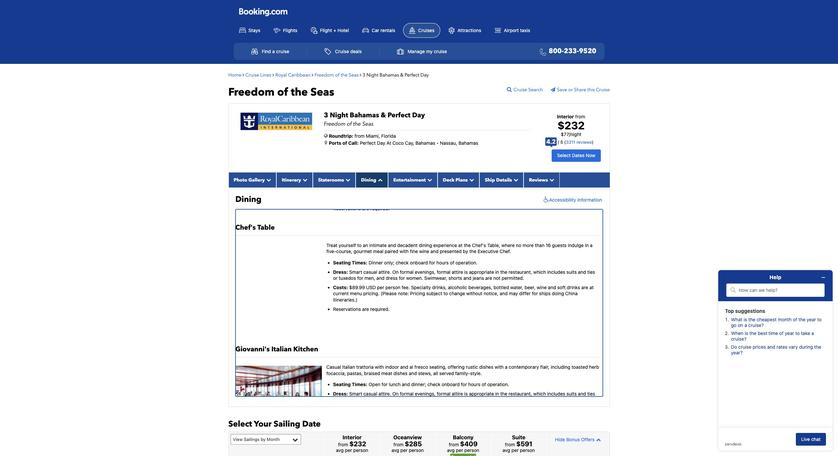 Task type: describe. For each thing, give the bounding box(es) containing it.
attire for chef's table
[[452, 270, 463, 275]]

open
[[369, 382, 381, 388]]

of down style.
[[482, 382, 487, 388]]

or for chef's table
[[333, 276, 338, 281]]

rentals
[[381, 27, 396, 33]]

0 vertical spatial check
[[396, 260, 409, 266]]

contemporary
[[509, 365, 540, 371]]

for up fee.
[[399, 276, 405, 281]]

shorts for giovanni's italian kitchen
[[449, 398, 463, 403]]

map marker image
[[325, 140, 328, 145]]

course,
[[337, 249, 353, 255]]

and down family-
[[464, 398, 472, 403]]

1 reservations are required. from the top
[[333, 206, 390, 212]]

1 horizontal spatial dishes
[[480, 365, 494, 371]]

angle right image
[[312, 73, 314, 77]]

itineraries.)
[[333, 297, 358, 303]]

on for giovanni's italian kitchen
[[393, 392, 399, 397]]

recommended image
[[451, 455, 477, 457]]

cruise lines link
[[246, 72, 272, 78]]

0 horizontal spatial operation.
[[456, 260, 478, 266]]

to inside treat yourself to an intimate and decadent dining experience at the chef's table, where no more than 16 guests indulge in a five-course, gourmet meal paired with fine wine and presented by the executive chef.
[[358, 243, 362, 249]]

formal up drinks,
[[437, 270, 451, 275]]

casual for giovanni's italian kitchen
[[364, 392, 378, 397]]

from for interior from $232 avg per person
[[338, 442, 348, 448]]

month
[[267, 437, 280, 443]]

and down dinner
[[377, 276, 385, 281]]

of down 'roundtrip:'
[[343, 140, 347, 146]]

deals
[[351, 49, 362, 54]]

water,
[[511, 285, 524, 291]]

1 vertical spatial dishes
[[394, 371, 408, 377]]

dining button
[[356, 173, 388, 188]]

jeans for chef's table
[[473, 276, 485, 281]]

save or share this cruise link
[[551, 87, 610, 93]]

treat
[[327, 243, 338, 249]]

chevron down image for entertainment
[[426, 178, 433, 182]]

and down "open"
[[377, 398, 385, 403]]

per for $591
[[512, 448, 519, 454]]

freedom of the seas link
[[315, 72, 360, 78]]

suite from $591 avg per person
[[503, 435, 535, 454]]

of down cruise deals link on the top of the page
[[335, 72, 340, 78]]

for down lunch
[[399, 398, 405, 403]]

photo gallery
[[234, 177, 265, 183]]

coco
[[393, 140, 404, 146]]

of down presented
[[450, 260, 455, 266]]

photo gallery button
[[229, 173, 277, 188]]

permitted. for giovanni's italian kitchen
[[502, 398, 525, 403]]

for up $89.99
[[358, 276, 364, 281]]

paired
[[385, 249, 399, 255]]

view sailings by month
[[233, 437, 280, 443]]

focaccia,
[[327, 371, 346, 377]]

1 horizontal spatial hours
[[469, 382, 481, 388]]

cruise for cruise lines
[[246, 72, 259, 78]]

and right lunch
[[402, 382, 410, 388]]

at inside $89.99 usd per person fee. specialty drinks, alcoholic beverages, bottled water, beer, wine and soft drinks are at current menu pricing. (please note: pricing subject to change without notice, and may differ for ships doing china itineraries.)
[[590, 285, 594, 291]]

stays link
[[234, 23, 266, 37]]

cay,
[[405, 140, 415, 146]]

per inside $89.99 usd per person fee. specialty drinks, alcoholic beverages, bottled water, beer, wine and soft drinks are at current menu pricing. (please note: pricing subject to change without notice, and may differ for ships doing china itineraries.)
[[377, 285, 385, 291]]

3 for 3 night bahamas & perfect day
[[363, 72, 366, 78]]

chevron down image for photo gallery
[[265, 178, 271, 182]]

0 vertical spatial freedom
[[315, 72, 334, 78]]

angle right image for freedom of the seas
[[360, 73, 362, 77]]

differ
[[520, 291, 531, 297]]

yourself
[[339, 243, 356, 249]]

royal caribbean
[[276, 72, 311, 78]]

braised
[[364, 371, 380, 377]]

five-
[[327, 249, 337, 255]]

freedom inside 3 night bahamas & perfect day freedom of the seas
[[324, 120, 346, 128]]

flights link
[[269, 23, 303, 37]]

person for $232
[[354, 448, 369, 454]]

with inside treat yourself to an intimate and decadent dining experience at the chef's table, where no more than 16 guests indulge in a five-course, gourmet meal paired with fine wine and presented by the executive chef.
[[400, 249, 409, 255]]

1 vertical spatial freedom of the seas
[[229, 85, 335, 100]]

and down the dining
[[431, 249, 439, 255]]

1 horizontal spatial onboard
[[442, 382, 460, 388]]

of inside 3 night bahamas & perfect day freedom of the seas
[[347, 120, 352, 128]]

select          dates now link
[[552, 150, 601, 162]]

doing
[[552, 291, 565, 297]]

pastas,
[[347, 371, 363, 377]]

0 horizontal spatial onboard
[[410, 260, 428, 266]]

presented
[[440, 249, 462, 255]]

and up the doing
[[549, 285, 557, 291]]

drinks
[[568, 285, 581, 291]]

cruises link
[[404, 23, 441, 38]]

flair,
[[541, 365, 550, 371]]

$409
[[461, 441, 478, 449]]

formal down seating times: dinner only; check onboard for hours of operation.
[[400, 270, 414, 275]]

manage my cruise
[[408, 49, 447, 54]]

royal caribbean link
[[276, 72, 311, 78]]

fine
[[410, 249, 418, 255]]

perfect for 3 night bahamas & perfect day freedom of the seas
[[388, 111, 411, 120]]

royal caribbean image
[[241, 113, 312, 130]]

gallery
[[249, 177, 265, 183]]

2 reservations are required. from the top
[[333, 307, 390, 312]]

from for roundtrip: from miami, florida
[[355, 133, 365, 139]]

save
[[558, 87, 568, 93]]

$591
[[517, 441, 533, 449]]

italian for giovanni's
[[272, 345, 292, 354]]

and down toasted
[[579, 392, 587, 397]]

and up drinks
[[579, 270, 587, 275]]

fee.
[[402, 285, 410, 291]]

dress: for chef's table
[[333, 270, 348, 275]]

$77
[[561, 132, 570, 137]]

from for interior from $232 $77 / night
[[576, 114, 586, 119]]

chevron down image for reviews
[[549, 178, 555, 182]]

)
[[592, 140, 594, 145]]

seating for chef's table
[[333, 260, 351, 266]]

and down bottled
[[500, 291, 508, 297]]

chef.
[[500, 249, 511, 255]]

usd
[[366, 285, 376, 291]]

accessibility information
[[550, 197, 603, 203]]

restaurant, for chef's table
[[509, 270, 533, 275]]

paper plane image
[[551, 87, 558, 92]]

an
[[363, 243, 368, 249]]

1 reservations from the top
[[333, 206, 361, 212]]

from for balcony from $409 avg per person
[[449, 442, 459, 448]]

view sailings by month link
[[231, 435, 301, 445]]

dress: for giovanni's italian kitchen
[[333, 392, 348, 397]]

select          dates now
[[558, 153, 596, 159]]

1 required. from the top
[[371, 206, 390, 212]]

on for chef's table
[[393, 270, 399, 275]]

and left "al"
[[401, 365, 409, 371]]

/ inside 'interior from $232 $77 / night'
[[570, 132, 571, 137]]

formal down served
[[437, 392, 451, 397]]

fresco
[[415, 365, 429, 371]]

including
[[551, 365, 571, 371]]

swimwear, for giovanni's italian kitchen
[[425, 398, 448, 403]]

$232 for interior from $232 $77 / night
[[558, 119, 585, 132]]

and up paired
[[388, 243, 396, 249]]

2 horizontal spatial with
[[495, 365, 504, 371]]

2 reservations from the top
[[333, 307, 361, 312]]

2 vertical spatial perfect
[[360, 140, 376, 146]]

florida
[[382, 133, 396, 139]]

a inside casual italian trattoria with indoor and al fresco seating, offering rustic dishes with a contemporary flair, including toasted herb focaccia, pastas, braised meat dishes and stews, all served family-style.
[[505, 365, 508, 371]]

details
[[497, 177, 512, 183]]

cruise for cruise search
[[514, 87, 528, 93]]

0 horizontal spatial dining
[[236, 194, 262, 205]]

are inside $89.99 usd per person fee. specialty drinks, alcoholic beverages, bottled water, beer, wine and soft drinks are at current menu pricing. (please note: pricing subject to change without notice, and may differ for ships doing china itineraries.)
[[582, 285, 589, 291]]

car rentals
[[372, 27, 396, 33]]

decadent
[[398, 243, 418, 249]]

/ inside 4.2 / 5 ( 3311 reviews )
[[558, 140, 560, 145]]

interior
[[557, 114, 575, 119]]

all
[[434, 371, 438, 377]]

this
[[588, 87, 595, 93]]

gourmet
[[354, 249, 372, 255]]

suits for chef's table
[[567, 270, 577, 275]]

now
[[586, 153, 596, 159]]

cruise search link
[[507, 87, 550, 93]]

select for select          dates now
[[558, 153, 571, 159]]

search
[[529, 87, 543, 93]]

booking.com home image
[[239, 8, 288, 17]]

& for 3 night bahamas & perfect day freedom of the seas
[[381, 111, 386, 120]]

subject
[[427, 291, 443, 297]]

1 vertical spatial freedom
[[229, 85, 275, 100]]

entertainment button
[[388, 173, 438, 188]]

soft
[[558, 285, 566, 291]]

and up "alcoholic"
[[464, 276, 472, 281]]

0 horizontal spatial hours
[[437, 260, 449, 266]]

stays
[[249, 27, 261, 33]]

dining inside dining dropdown button
[[361, 177, 377, 183]]

times: for giovanni's italian kitchen
[[352, 382, 368, 388]]

toasted
[[572, 365, 589, 371]]

4.2 / 5 ( 3311 reviews )
[[547, 138, 594, 145]]

suite
[[513, 435, 526, 441]]

dinner;
[[412, 382, 427, 388]]

avg for $591
[[503, 448, 511, 454]]

evenings, for giovanni's italian kitchen
[[415, 392, 436, 397]]

tuxedos for chef's table
[[339, 276, 356, 281]]

0 vertical spatial or
[[569, 87, 573, 93]]

menu
[[350, 291, 362, 297]]

2 vertical spatial day
[[377, 140, 386, 146]]

tuxedos for giovanni's italian kitchen
[[339, 398, 356, 403]]

800-233-9520
[[549, 47, 597, 56]]

meal
[[374, 249, 384, 255]]

formal down dinner;
[[400, 392, 414, 397]]

than
[[535, 243, 545, 249]]

0 horizontal spatial seas
[[311, 85, 335, 100]]

executive
[[478, 249, 499, 255]]

person for $591
[[520, 448, 535, 454]]

pricing
[[411, 291, 426, 297]]

served
[[440, 371, 454, 377]]

includes for chef's table
[[548, 270, 566, 275]]

my
[[427, 49, 433, 54]]

dress for chef's table
[[386, 276, 398, 281]]

which for giovanni's italian kitchen
[[534, 392, 547, 397]]

smart casual attire. on formal evenings, formal attire is appropriate in the restaurant, which includes suits and ties or tuxedos for men, and dress for women. swimwear, shorts and jeans are not permitted. for chef's table
[[333, 270, 596, 281]]

accessibility
[[550, 197, 577, 203]]

chevron down image for staterooms
[[344, 178, 351, 182]]

night
[[571, 132, 582, 137]]

per for $232
[[345, 448, 352, 454]]

cruise deals
[[335, 49, 362, 54]]

(please
[[381, 291, 397, 297]]

the inside 3 night bahamas & perfect day freedom of the seas
[[354, 120, 361, 128]]

flight + hotel
[[320, 27, 349, 33]]

for inside $89.99 usd per person fee. specialty drinks, alcoholic beverages, bottled water, beer, wine and soft drinks are at current menu pricing. (please note: pricing subject to change without notice, and may differ for ships doing china itineraries.)
[[532, 291, 538, 297]]

home link
[[229, 72, 242, 78]]



Task type: vqa. For each thing, say whether or not it's contained in the screenshot.
third avg
yes



Task type: locate. For each thing, give the bounding box(es) containing it.
0 vertical spatial smart casual attire. on formal evenings, formal attire is appropriate in the restaurant, which includes suits and ties or tuxedos for men, and dress for women. swimwear, shorts and jeans are not permitted.
[[333, 270, 596, 281]]

1 vertical spatial which
[[534, 392, 547, 397]]

1 horizontal spatial a
[[505, 365, 508, 371]]

find a cruise link
[[244, 45, 297, 58]]

1 vertical spatial tuxedos
[[339, 398, 356, 403]]

1 includes from the top
[[548, 270, 566, 275]]

appropriate for chef's table
[[470, 270, 495, 275]]

chevron down image inside "ship details" dropdown button
[[512, 178, 519, 182]]

1 vertical spatial attire
[[452, 392, 463, 397]]

hours down presented
[[437, 260, 449, 266]]

0 horizontal spatial select
[[229, 419, 252, 430]]

chevron up image inside "hide bonus offers" link
[[595, 438, 602, 443]]

avg inside balcony from $409 avg per person
[[448, 448, 455, 454]]

airport taxis link
[[490, 23, 536, 37]]

for right "open"
[[382, 382, 388, 388]]

avg down oceanview
[[392, 448, 400, 454]]

travel menu navigation
[[234, 43, 605, 60]]

0 vertical spatial on
[[393, 270, 399, 275]]

person inside the suite from $591 avg per person
[[520, 448, 535, 454]]

dining
[[419, 243, 433, 249]]

no
[[516, 243, 522, 249]]

day for 3 night bahamas & perfect day
[[421, 72, 429, 78]]

2 not from the top
[[494, 398, 501, 403]]

$232 for interior from $232 avg per person
[[350, 441, 367, 449]]

1 ties from the top
[[588, 270, 596, 275]]

1 chevron down image from the left
[[265, 178, 271, 182]]

2 vertical spatial seas
[[363, 120, 374, 128]]

from inside balcony from $409 avg per person
[[449, 442, 459, 448]]

at
[[459, 243, 463, 249], [590, 285, 594, 291]]

current
[[333, 291, 349, 297]]

restaurant, for giovanni's italian kitchen
[[509, 392, 533, 397]]

chef's inside treat yourself to an intimate and decadent dining experience at the chef's table, where no more than 16 guests indulge in a five-course, gourmet meal paired with fine wine and presented by the executive chef.
[[473, 243, 487, 249]]

itinerary
[[282, 177, 301, 183]]

2 appropriate from the top
[[470, 392, 495, 397]]

in
[[586, 243, 589, 249], [496, 270, 500, 275], [496, 392, 500, 397]]

at up presented
[[459, 243, 463, 249]]

per up recommended image
[[456, 448, 464, 454]]

chevron down image left ship
[[468, 178, 475, 182]]

per inside oceanview from $285 avg per person
[[401, 448, 408, 454]]

freedom right angle right image
[[315, 72, 334, 78]]

select for select your sailing date
[[229, 419, 252, 430]]

is up "alcoholic"
[[465, 270, 468, 275]]

chevron up image
[[377, 178, 383, 182], [595, 438, 602, 443]]

cruise inside dropdown button
[[434, 49, 447, 54]]

0 horizontal spatial angle right image
[[243, 73, 244, 77]]

1 vertical spatial hours
[[469, 382, 481, 388]]

angle right image for cruise lines
[[273, 73, 274, 77]]

1 avg from the left
[[336, 448, 344, 454]]

0 horizontal spatial $232
[[350, 441, 367, 449]]

0 vertical spatial day
[[421, 72, 429, 78]]

appropriate up the beverages,
[[470, 270, 495, 275]]

2 attire. from the top
[[379, 392, 392, 397]]

wheelchair image
[[542, 197, 550, 204]]

chevron down image for ship details
[[512, 178, 519, 182]]

day up the cay,
[[413, 111, 425, 120]]

table
[[258, 223, 275, 233]]

1 vertical spatial reservations
[[333, 307, 361, 312]]

attire for giovanni's italian kitchen
[[452, 392, 463, 397]]

1 vertical spatial $232
[[350, 441, 367, 449]]

$232 inside the interior from $232 avg per person
[[350, 441, 367, 449]]

1 horizontal spatial at
[[590, 285, 594, 291]]

from up call:
[[355, 133, 365, 139]]

0 horizontal spatial chef's
[[236, 223, 256, 233]]

chevron down image for deck plans
[[468, 178, 475, 182]]

0 vertical spatial operation.
[[456, 260, 478, 266]]

appropriate for giovanni's italian kitchen
[[470, 392, 495, 397]]

per inside balcony from $409 avg per person
[[456, 448, 464, 454]]

or up costs:
[[333, 276, 338, 281]]

2 times: from the top
[[352, 382, 368, 388]]

1 horizontal spatial cruise
[[434, 49, 447, 54]]

on down lunch
[[393, 392, 399, 397]]

at right drinks
[[590, 285, 594, 291]]

jeans up the beverages,
[[473, 276, 485, 281]]

and
[[388, 243, 396, 249], [431, 249, 439, 255], [579, 270, 587, 275], [377, 276, 385, 281], [464, 276, 472, 281], [549, 285, 557, 291], [500, 291, 508, 297], [401, 365, 409, 371], [409, 371, 417, 377], [402, 382, 410, 388], [579, 392, 587, 397], [377, 398, 385, 403], [464, 398, 472, 403]]

in for chef's table
[[496, 270, 500, 275]]

chevron down image inside itinerary dropdown button
[[301, 178, 308, 182]]

0 vertical spatial includes
[[548, 270, 566, 275]]

attire. for chef's table
[[379, 270, 392, 275]]

includes for giovanni's italian kitchen
[[548, 392, 566, 397]]

permitted. for chef's table
[[502, 276, 525, 281]]

is for giovanni's italian kitchen
[[465, 392, 468, 397]]

2 evenings, from the top
[[415, 392, 436, 397]]

person for $409
[[465, 448, 480, 454]]

share
[[575, 87, 587, 93]]

5
[[561, 140, 564, 145]]

to inside $89.99 usd per person fee. specialty drinks, alcoholic beverages, bottled water, beer, wine and soft drinks are at current menu pricing. (please note: pricing subject to change without notice, and may differ for ships doing china itineraries.)
[[444, 291, 448, 297]]

3 angle right image from the left
[[360, 73, 362, 77]]

of
[[335, 72, 340, 78], [278, 85, 288, 100], [347, 120, 352, 128], [343, 140, 347, 146], [450, 260, 455, 266], [482, 382, 487, 388]]

casual down "open"
[[364, 392, 378, 397]]

bahamas inside 3 night bahamas & perfect day freedom of the seas
[[350, 111, 379, 120]]

& inside 3 night bahamas & perfect day freedom of the seas
[[381, 111, 386, 120]]

is for chef's table
[[465, 270, 468, 275]]

avg inside the suite from $591 avg per person
[[503, 448, 511, 454]]

1 horizontal spatial select
[[558, 153, 571, 159]]

home
[[229, 72, 242, 78]]

cruise
[[335, 49, 349, 54], [246, 72, 259, 78], [514, 87, 528, 93], [597, 87, 610, 93]]

3 chevron down image from the left
[[512, 178, 519, 182]]

appropriate down style.
[[470, 392, 495, 397]]

not for giovanni's italian kitchen
[[494, 398, 501, 403]]

1 shorts from the top
[[449, 276, 463, 281]]

1 evenings, from the top
[[415, 270, 436, 275]]

seas inside 3 night bahamas & perfect day freedom of the seas
[[363, 120, 374, 128]]

rustic
[[466, 365, 479, 371]]

deck plans button
[[438, 173, 480, 188]]

1 horizontal spatial chevron up image
[[595, 438, 602, 443]]

suits for giovanni's italian kitchen
[[567, 392, 577, 397]]

italian
[[272, 345, 292, 354], [343, 365, 355, 371]]

1 chevron down image from the left
[[426, 178, 433, 182]]

1 vertical spatial dress:
[[333, 392, 348, 397]]

perfect for 3 night bahamas & perfect day
[[405, 72, 420, 78]]

0 vertical spatial dishes
[[480, 365, 494, 371]]

italian for casual
[[343, 365, 355, 371]]

0 vertical spatial reservations are required.
[[333, 206, 390, 212]]

evenings, down seating times: open for lunch and dinner; check onboard for hours of operation.
[[415, 392, 436, 397]]

person up (please
[[386, 285, 401, 291]]

balcony from $409 avg per person
[[448, 435, 480, 454]]

0 vertical spatial italian
[[272, 345, 292, 354]]

evenings, for chef's table
[[415, 270, 436, 275]]

0 horizontal spatial with
[[375, 365, 384, 371]]

1 appropriate from the top
[[470, 270, 495, 275]]

swimwear, up drinks,
[[425, 276, 448, 281]]

per for $285
[[401, 448, 408, 454]]

chevron down image left reviews
[[512, 178, 519, 182]]

italian inside casual italian trattoria with indoor and al fresco seating, offering rustic dishes with a contemporary flair, including toasted herb focaccia, pastas, braised meat dishes and stews, all served family-style.
[[343, 365, 355, 371]]

cruise right the this in the right top of the page
[[597, 87, 610, 93]]

for
[[430, 260, 436, 266], [358, 276, 364, 281], [399, 276, 405, 281], [532, 291, 538, 297], [382, 382, 388, 388], [461, 382, 467, 388], [358, 398, 364, 403], [399, 398, 405, 403]]

nassau,
[[440, 140, 458, 146]]

your
[[254, 419, 272, 430]]

2 vertical spatial a
[[505, 365, 508, 371]]

restaurant, down contemporary
[[509, 392, 533, 397]]

cruises
[[419, 27, 435, 33]]

1 jeans from the top
[[473, 276, 485, 281]]

0 vertical spatial evenings,
[[415, 270, 436, 275]]

day left at
[[377, 140, 386, 146]]

balcony
[[453, 435, 474, 441]]

2 swimwear, from the top
[[425, 398, 448, 403]]

dates
[[573, 153, 585, 159]]

manage
[[408, 49, 425, 54]]

dress down only;
[[386, 276, 398, 281]]

change
[[450, 291, 466, 297]]

1 horizontal spatial $232
[[558, 119, 585, 132]]

2 avg from the left
[[392, 448, 400, 454]]

1 on from the top
[[393, 270, 399, 275]]

3311 reviews link
[[566, 140, 592, 145]]

from inside 'interior from $232 $77 / night'
[[576, 114, 586, 119]]

chevron down image inside entertainment dropdown button
[[426, 178, 433, 182]]

al
[[410, 365, 414, 371]]

restaurant,
[[509, 270, 533, 275], [509, 392, 533, 397]]

giovanni's
[[236, 345, 270, 354]]

2 chevron down image from the left
[[468, 178, 475, 182]]

1 men, from the top
[[365, 276, 376, 281]]

required.
[[371, 206, 390, 212], [371, 307, 390, 312]]

wine down the dining
[[420, 249, 430, 255]]

a right "find"
[[273, 49, 275, 54]]

from down suite
[[506, 442, 516, 448]]

person down suite
[[520, 448, 535, 454]]

1 women. from the top
[[407, 276, 423, 281]]

1 horizontal spatial chef's
[[473, 243, 487, 249]]

intimate
[[370, 243, 387, 249]]

9520
[[580, 47, 597, 56]]

from inside the interior from $232 avg per person
[[338, 442, 348, 448]]

smart casual attire. on formal evenings, formal attire is appropriate in the restaurant, which includes suits and ties or tuxedos for men, and dress for women. swimwear, shorts and jeans are not permitted.
[[333, 270, 596, 281], [333, 392, 596, 403]]

2 smart casual attire. on formal evenings, formal attire is appropriate in the restaurant, which includes suits and ties or tuxedos for men, and dress for women. swimwear, shorts and jeans are not permitted. from the top
[[333, 392, 596, 403]]

not for chef's table
[[494, 276, 501, 281]]

1 horizontal spatial &
[[401, 72, 404, 78]]

from for suite from $591 avg per person
[[506, 442, 516, 448]]

day inside 3 night bahamas & perfect day freedom of the seas
[[413, 111, 425, 120]]

night for 3 night bahamas & perfect day freedom of the seas
[[330, 111, 348, 120]]

for down 'pastas,'
[[358, 398, 364, 403]]

a inside treat yourself to an intimate and decadent dining experience at the chef's table, where no more than 16 guests indulge in a five-course, gourmet meal paired with fine wine and presented by the executive chef.
[[591, 243, 593, 249]]

1 horizontal spatial night
[[367, 72, 379, 78]]

0 horizontal spatial 3
[[324, 111, 329, 120]]

0 vertical spatial permitted.
[[502, 276, 525, 281]]

cruise right "my"
[[434, 49, 447, 54]]

2 ties from the top
[[588, 392, 596, 397]]

2 includes from the top
[[548, 392, 566, 397]]

1 swimwear, from the top
[[425, 276, 448, 281]]

cruise right "find"
[[276, 49, 290, 54]]

0 vertical spatial to
[[358, 243, 362, 249]]

0 vertical spatial attire
[[452, 270, 463, 275]]

1 vertical spatial onboard
[[442, 382, 460, 388]]

1 smart casual attire. on formal evenings, formal attire is appropriate in the restaurant, which includes suits and ties or tuxedos for men, and dress for women. swimwear, shorts and jeans are not permitted. from the top
[[333, 270, 596, 281]]

casual for chef's table
[[364, 270, 378, 275]]

1 horizontal spatial check
[[428, 382, 441, 388]]

avg inside oceanview from $285 avg per person
[[392, 448, 400, 454]]

wine inside treat yourself to an intimate and decadent dining experience at the chef's table, where no more than 16 guests indulge in a five-course, gourmet meal paired with fine wine and presented by the executive chef.
[[420, 249, 430, 255]]

per for $409
[[456, 448, 464, 454]]

0 vertical spatial 3
[[363, 72, 366, 78]]

shorts
[[449, 276, 463, 281], [449, 398, 463, 403]]

offering
[[448, 365, 465, 371]]

note:
[[398, 291, 409, 297]]

0 vertical spatial in
[[586, 243, 589, 249]]

sailing
[[274, 419, 301, 430]]

wine inside $89.99 usd per person fee. specialty drinks, alcoholic beverages, bottled water, beer, wine and soft drinks are at current menu pricing. (please note: pricing subject to change without notice, and may differ for ships doing china itineraries.)
[[537, 285, 547, 291]]

2 seating from the top
[[333, 382, 351, 388]]

freedom of the seas down "royal"
[[229, 85, 335, 100]]

evenings, up specialty
[[415, 270, 436, 275]]

includes up soft
[[548, 270, 566, 275]]

save or share this cruise
[[558, 87, 610, 93]]

beer,
[[525, 285, 536, 291]]

or for giovanni's italian kitchen
[[333, 398, 338, 403]]

reservations are required. down menu
[[333, 307, 390, 312]]

& down travel menu navigation
[[401, 72, 404, 78]]

ship
[[485, 177, 495, 183]]

cruise for find a cruise
[[276, 49, 290, 54]]

0 vertical spatial required.
[[371, 206, 390, 212]]

with down decadent
[[400, 249, 409, 255]]

by right presented
[[463, 249, 469, 255]]

men, for giovanni's italian kitchen
[[365, 398, 376, 403]]

shorts for chef's table
[[449, 276, 463, 281]]

dress
[[386, 276, 398, 281], [386, 398, 398, 403]]

2 cruise from the left
[[434, 49, 447, 54]]

which for chef's table
[[534, 270, 547, 275]]

freedom of the seas main content
[[225, 67, 614, 457]]

3 avg from the left
[[448, 448, 455, 454]]

at inside treat yourself to an intimate and decadent dining experience at the chef's table, where no more than 16 guests indulge in a five-course, gourmet meal paired with fine wine and presented by the executive chef.
[[459, 243, 463, 249]]

seating for giovanni's italian kitchen
[[333, 382, 351, 388]]

women. up specialty
[[407, 276, 423, 281]]

1 smart from the top
[[350, 270, 363, 275]]

0 vertical spatial at
[[459, 243, 463, 249]]

drinks,
[[433, 285, 447, 291]]

2 required. from the top
[[371, 307, 390, 312]]

person inside balcony from $409 avg per person
[[465, 448, 480, 454]]

1 suits from the top
[[567, 270, 577, 275]]

0 vertical spatial chef's
[[236, 223, 256, 233]]

1 horizontal spatial operation.
[[488, 382, 510, 388]]

hide bonus offers
[[556, 437, 595, 443]]

0 vertical spatial swimwear,
[[425, 276, 448, 281]]

1 attire. from the top
[[379, 270, 392, 275]]

attire. for giovanni's italian kitchen
[[379, 392, 392, 397]]

0 horizontal spatial wine
[[420, 249, 430, 255]]

with left contemporary
[[495, 365, 504, 371]]

2 smart from the top
[[350, 392, 363, 397]]

in for giovanni's italian kitchen
[[496, 392, 500, 397]]

cruise left search
[[514, 87, 528, 93]]

2 dress: from the top
[[333, 392, 348, 397]]

without
[[467, 291, 483, 297]]

onboard down fine
[[410, 260, 428, 266]]

2 restaurant, from the top
[[509, 392, 533, 397]]

jeans for giovanni's italian kitchen
[[473, 398, 485, 403]]

women. for chef's table
[[407, 276, 423, 281]]

1 vertical spatial select
[[229, 419, 252, 430]]

0 vertical spatial restaurant,
[[509, 270, 533, 275]]

swimwear, down seating times: open for lunch and dinner; check onboard for hours of operation.
[[425, 398, 448, 403]]

1 vertical spatial check
[[428, 382, 441, 388]]

1 restaurant, from the top
[[509, 270, 533, 275]]

smart for chef's table
[[350, 270, 363, 275]]

reservations
[[333, 206, 361, 212], [333, 307, 361, 312]]

roundtrip:
[[329, 133, 354, 139]]

0 horizontal spatial to
[[358, 243, 362, 249]]

0 horizontal spatial by
[[261, 437, 266, 443]]

3 night bahamas & perfect day freedom of the seas
[[324, 111, 425, 128]]

0 vertical spatial night
[[367, 72, 379, 78]]

2 suits from the top
[[567, 392, 577, 397]]

for down family-
[[461, 382, 467, 388]]

italian left kitchen
[[272, 345, 292, 354]]

ties for chef's table
[[588, 270, 596, 275]]

0 vertical spatial times:
[[352, 260, 368, 266]]

2 which from the top
[[534, 392, 547, 397]]

required. down dining dropdown button
[[371, 206, 390, 212]]

giovanni's italian kitchen
[[236, 345, 319, 354]]

2 angle right image from the left
[[273, 73, 274, 77]]

1 vertical spatial dining
[[236, 194, 262, 205]]

chevron down image left deck
[[426, 178, 433, 182]]

treat yourself to an intimate and decadent dining experience at the chef's table, where no more than 16 guests indulge in a five-course, gourmet meal paired with fine wine and presented by the executive chef.
[[327, 243, 593, 255]]

2 shorts from the top
[[449, 398, 463, 403]]

swimwear, for chef's table
[[425, 276, 448, 281]]

1 vertical spatial times:
[[352, 382, 368, 388]]

avg up recommended image
[[448, 448, 455, 454]]

1 casual from the top
[[364, 270, 378, 275]]

0 vertical spatial a
[[273, 49, 275, 54]]

$285
[[405, 441, 422, 449]]

avg for $232
[[336, 448, 344, 454]]

1 horizontal spatial wine
[[537, 285, 547, 291]]

chevron down image inside "deck plans" dropdown button
[[468, 178, 475, 182]]

on
[[393, 270, 399, 275], [393, 392, 399, 397]]

1 horizontal spatial 3
[[363, 72, 366, 78]]

2 chevron down image from the left
[[301, 178, 308, 182]]

1 horizontal spatial chevron down image
[[468, 178, 475, 182]]

entertainment
[[394, 177, 426, 183]]

chevron up image for dining
[[377, 178, 383, 182]]

manage my cruise button
[[390, 45, 455, 58]]

chevron down image inside reviews dropdown button
[[549, 178, 555, 182]]

by inside treat yourself to an intimate and decadent dining experience at the chef's table, where no more than 16 guests indulge in a five-course, gourmet meal paired with fine wine and presented by the executive chef.
[[463, 249, 469, 255]]

1 vertical spatial shorts
[[449, 398, 463, 403]]

3 up "globe" image
[[324, 111, 329, 120]]

seas down deals
[[349, 72, 359, 78]]

1 which from the top
[[534, 270, 547, 275]]

smart casual attire. on formal evenings, formal attire is appropriate in the restaurant, which includes suits and ties or tuxedos for men, and dress for women. swimwear, shorts and jeans are not permitted. for giovanni's italian kitchen
[[333, 392, 596, 403]]

permitted.
[[502, 276, 525, 281], [502, 398, 525, 403]]

ties
[[588, 270, 596, 275], [588, 392, 596, 397]]

per inside the interior from $232 avg per person
[[345, 448, 352, 454]]

1 angle right image from the left
[[243, 73, 244, 77]]

by
[[463, 249, 469, 255], [261, 437, 266, 443]]

specialty
[[412, 285, 431, 291]]

0 vertical spatial attire.
[[379, 270, 392, 275]]

per
[[377, 285, 385, 291], [345, 448, 352, 454], [401, 448, 408, 454], [456, 448, 464, 454], [512, 448, 519, 454]]

1 attire from the top
[[452, 270, 463, 275]]

attire. down lunch
[[379, 392, 392, 397]]

attractions link
[[443, 23, 487, 37]]

chevron down image for itinerary
[[301, 178, 308, 182]]

dress for giovanni's italian kitchen
[[386, 398, 398, 403]]

1 vertical spatial perfect
[[388, 111, 411, 120]]

with up braised
[[375, 365, 384, 371]]

chevron down image inside the staterooms dropdown button
[[344, 178, 351, 182]]

1 tuxedos from the top
[[339, 276, 356, 281]]

person inside oceanview from $285 avg per person
[[409, 448, 424, 454]]

from inside the suite from $591 avg per person
[[506, 442, 516, 448]]

2 permitted. from the top
[[502, 398, 525, 403]]

3 for 3 night bahamas & perfect day freedom of the seas
[[324, 111, 329, 120]]

from right interior
[[576, 114, 586, 119]]

on down only;
[[393, 270, 399, 275]]

photo
[[234, 177, 247, 183]]

0 vertical spatial freedom of the seas
[[315, 72, 359, 78]]

0 vertical spatial not
[[494, 276, 501, 281]]

dishes down "indoor"
[[394, 371, 408, 377]]

0 vertical spatial seas
[[349, 72, 359, 78]]

attire up "alcoholic"
[[452, 270, 463, 275]]

from inside oceanview from $285 avg per person
[[394, 442, 404, 448]]

1 vertical spatial dress
[[386, 398, 398, 403]]

0 vertical spatial reservations
[[333, 206, 361, 212]]

deck plans
[[443, 177, 468, 183]]

per inside the suite from $591 avg per person
[[512, 448, 519, 454]]

1 horizontal spatial dining
[[361, 177, 377, 183]]

800-
[[549, 47, 564, 56]]

chef's up the executive
[[473, 243, 487, 249]]

angle right image right 'home' in the left of the page
[[243, 73, 244, 77]]

person inside the interior from $232 avg per person
[[354, 448, 369, 454]]

freedom down cruise lines link
[[229, 85, 275, 100]]

and down "al"
[[409, 371, 417, 377]]

1 not from the top
[[494, 276, 501, 281]]

cruise for manage my cruise
[[434, 49, 447, 54]]

person for $285
[[409, 448, 424, 454]]

cruise inside travel menu navigation
[[335, 49, 349, 54]]

operation. down contemporary
[[488, 382, 510, 388]]

0 vertical spatial onboard
[[410, 260, 428, 266]]

1 vertical spatial by
[[261, 437, 266, 443]]

chevron down image inside photo gallery dropdown button
[[265, 178, 271, 182]]

1 horizontal spatial to
[[444, 291, 448, 297]]

smart for giovanni's italian kitchen
[[350, 392, 363, 397]]

1 seating from the top
[[333, 260, 351, 266]]

reservations down the staterooms dropdown button
[[333, 206, 361, 212]]

3311
[[566, 140, 576, 145]]

0 vertical spatial jeans
[[473, 276, 485, 281]]

1 is from the top
[[465, 270, 468, 275]]

/ left 5
[[558, 140, 560, 145]]

per right usd
[[377, 285, 385, 291]]

/ up 4.2 / 5 ( 3311 reviews )
[[570, 132, 571, 137]]

0 horizontal spatial cruise
[[276, 49, 290, 54]]

perfect inside 3 night bahamas & perfect day freedom of the seas
[[388, 111, 411, 120]]

1 horizontal spatial seas
[[349, 72, 359, 78]]

chevron up image for hide bonus offers
[[595, 438, 602, 443]]

freedom
[[315, 72, 334, 78], [229, 85, 275, 100], [324, 120, 346, 128]]

0 horizontal spatial check
[[396, 260, 409, 266]]

jeans down style.
[[473, 398, 485, 403]]

smart casual attire. on formal evenings, formal attire is appropriate in the restaurant, which includes suits and ties or tuxedos for men, and dress for women. swimwear, shorts and jeans are not permitted. down family-
[[333, 392, 596, 403]]

1 times: from the top
[[352, 260, 368, 266]]

dress down lunch
[[386, 398, 398, 403]]

indulge
[[568, 243, 584, 249]]

chevron up image left 'entertainment'
[[377, 178, 383, 182]]

cruise left deals
[[335, 49, 349, 54]]

chevron down image left itinerary
[[265, 178, 271, 182]]

1 vertical spatial permitted.
[[502, 398, 525, 403]]

at
[[387, 140, 392, 146]]

2 attire from the top
[[452, 392, 463, 397]]

women. for giovanni's italian kitchen
[[407, 398, 423, 403]]

1 dress from the top
[[386, 276, 398, 281]]

smart
[[350, 270, 363, 275], [350, 392, 363, 397]]

night for 3 night bahamas & perfect day
[[367, 72, 379, 78]]

4 avg from the left
[[503, 448, 511, 454]]

per down suite
[[512, 448, 519, 454]]

3 inside 3 night bahamas & perfect day freedom of the seas
[[324, 111, 329, 120]]

1 dress: from the top
[[333, 270, 348, 275]]

0 vertical spatial &
[[401, 72, 404, 78]]

chevron down image
[[265, 178, 271, 182], [301, 178, 308, 182], [344, 178, 351, 182], [549, 178, 555, 182]]

& for 3 night bahamas & perfect day
[[401, 72, 404, 78]]

for down the dining
[[430, 260, 436, 266]]

per down interior
[[345, 448, 352, 454]]

chevron down image
[[426, 178, 433, 182], [468, 178, 475, 182], [512, 178, 519, 182]]

cruise
[[276, 49, 290, 54], [434, 49, 447, 54]]

from for oceanview from $285 avg per person
[[394, 442, 404, 448]]

times: for chef's table
[[352, 260, 368, 266]]

view
[[233, 437, 243, 443]]

chevron up image inside dining dropdown button
[[377, 178, 383, 182]]

of down "royal"
[[278, 85, 288, 100]]

angle right image
[[243, 73, 244, 77], [273, 73, 274, 77], [360, 73, 362, 77]]

2 is from the top
[[465, 392, 468, 397]]

1 vertical spatial reservations are required.
[[333, 307, 390, 312]]

2 men, from the top
[[365, 398, 376, 403]]

appropriate
[[470, 270, 495, 275], [470, 392, 495, 397]]

hotel
[[338, 27, 349, 33]]

0 vertical spatial ties
[[588, 270, 596, 275]]

times: down 'pastas,'
[[352, 382, 368, 388]]

search image
[[507, 87, 514, 92]]

angle right image for home
[[243, 73, 244, 77]]

men, for chef's table
[[365, 276, 376, 281]]

0 vertical spatial dress
[[386, 276, 398, 281]]

0 vertical spatial wine
[[420, 249, 430, 255]]

by left month
[[261, 437, 266, 443]]

smart down 'pastas,'
[[350, 392, 363, 397]]

avg for $409
[[448, 448, 455, 454]]

0 vertical spatial suits
[[567, 270, 577, 275]]

avg inside the interior from $232 avg per person
[[336, 448, 344, 454]]

a inside find a cruise link
[[273, 49, 275, 54]]

2 on from the top
[[393, 392, 399, 397]]

ship details
[[485, 177, 512, 183]]

perfect down miami, at the left top of the page
[[360, 140, 376, 146]]

2 jeans from the top
[[473, 398, 485, 403]]

in inside treat yourself to an intimate and decadent dining experience at the chef's table, where no more than 16 guests indulge in a five-course, gourmet meal paired with fine wine and presented by the executive chef.
[[586, 243, 589, 249]]

$232 inside 'interior from $232 $77 / night'
[[558, 119, 585, 132]]

1 vertical spatial operation.
[[488, 382, 510, 388]]

0 vertical spatial men,
[[365, 276, 376, 281]]

seas down angle right image
[[311, 85, 335, 100]]

night inside 3 night bahamas & perfect day freedom of the seas
[[330, 111, 348, 120]]

$89.99 usd per person fee. specialty drinks, alcoholic beverages, bottled water, beer, wine and soft drinks are at current menu pricing. (please note: pricing subject to change without notice, and may differ for ships doing china itineraries.)
[[333, 285, 594, 303]]

1 vertical spatial men,
[[365, 398, 376, 403]]

chevron down image left staterooms
[[301, 178, 308, 182]]

3 chevron down image from the left
[[344, 178, 351, 182]]

1 vertical spatial evenings,
[[415, 392, 436, 397]]

avg for $285
[[392, 448, 400, 454]]

1 vertical spatial in
[[496, 270, 500, 275]]

ties for giovanni's italian kitchen
[[588, 392, 596, 397]]

oceanview
[[394, 435, 422, 441]]

2 dress from the top
[[386, 398, 398, 403]]

find
[[262, 49, 271, 54]]

2 women. from the top
[[407, 398, 423, 403]]

0 vertical spatial dining
[[361, 177, 377, 183]]

information
[[578, 197, 603, 203]]

interior
[[343, 435, 362, 441]]

0 vertical spatial /
[[570, 132, 571, 137]]

1 vertical spatial a
[[591, 243, 593, 249]]

2 casual from the top
[[364, 392, 378, 397]]

seas up miami, at the left top of the page
[[363, 120, 374, 128]]

4 chevron down image from the left
[[549, 178, 555, 182]]

2 horizontal spatial chevron down image
[[512, 178, 519, 182]]

globe image
[[324, 133, 328, 138]]

1 permitted. from the top
[[502, 276, 525, 281]]

perfect down manage
[[405, 72, 420, 78]]

hours down style.
[[469, 382, 481, 388]]

1 vertical spatial smart
[[350, 392, 363, 397]]

2 tuxedos from the top
[[339, 398, 356, 403]]

cruise for cruise deals
[[335, 49, 349, 54]]

which down flair,
[[534, 392, 547, 397]]

cruise left lines
[[246, 72, 259, 78]]

or down the focaccia,
[[333, 398, 338, 403]]

1 vertical spatial to
[[444, 291, 448, 297]]

chevron up image right 'bonus'
[[595, 438, 602, 443]]

person inside $89.99 usd per person fee. specialty drinks, alcoholic beverages, bottled water, beer, wine and soft drinks are at current menu pricing. (please note: pricing subject to change without notice, and may differ for ships doing china itineraries.)
[[386, 285, 401, 291]]

dishes
[[480, 365, 494, 371], [394, 371, 408, 377]]

0 vertical spatial tuxedos
[[339, 276, 356, 281]]

1 cruise from the left
[[276, 49, 290, 54]]

perfect
[[405, 72, 420, 78], [388, 111, 411, 120], [360, 140, 376, 146]]

person up recommended image
[[465, 448, 480, 454]]

day for 3 night bahamas & perfect day freedom of the seas
[[413, 111, 425, 120]]



